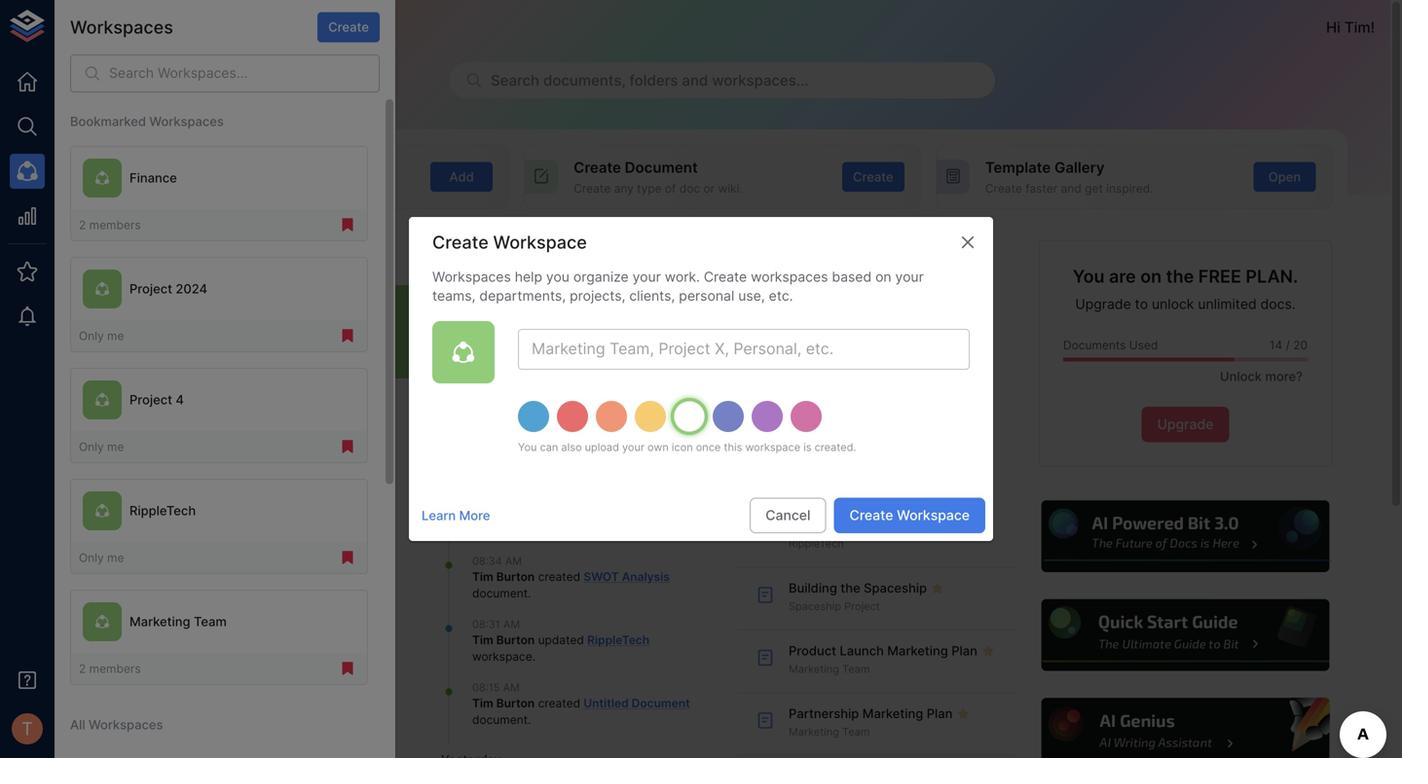 Task type: vqa. For each thing, say whether or not it's contained in the screenshot.


Task type: describe. For each thing, give the bounding box(es) containing it.
clients,
[[630, 288, 675, 304]]

2024
[[176, 282, 208, 297]]

only me for project 4
[[79, 440, 124, 454]]

on inside you are on the free plan. upgrade to unlock unlimited docs.
[[1141, 266, 1162, 287]]

spaceship project
[[789, 601, 880, 613]]

analysis inside 08:34 am tim burton created swot analysis document .
[[622, 570, 670, 584]]

08:31
[[472, 619, 500, 631]]

bookmark workspace button
[[773, 285, 867, 379]]

finance for finance
[[130, 171, 177, 186]]

unlock more? button
[[1210, 362, 1308, 392]]

remove bookmark image for finance
[[339, 216, 356, 234]]

rippletech inside 08:31 am tim burton updated rippletech workspace .
[[587, 634, 650, 648]]

1 vertical spatial plan
[[927, 706, 953, 722]]

type
[[637, 181, 662, 196]]

workspaces help you organize your work. create workspaces based on your teams, departments, projects, clients, personal use, etc.
[[432, 269, 924, 304]]

finance for finance 2 members
[[151, 388, 198, 403]]

and inside search documents, folders and workspaces... "button"
[[682, 72, 708, 89]]

and inside template gallery create faster and get inspired.
[[1061, 181, 1082, 196]]

. inside 08:31 am tim burton updated rippletech workspace .
[[532, 650, 536, 664]]

workspace inside 08:31 am tim burton updated rippletech workspace .
[[472, 650, 532, 664]]

personal
[[679, 288, 735, 304]]

for
[[212, 644, 229, 659]]

08:15
[[472, 682, 500, 695]]

0 horizontal spatial untitled document
[[171, 581, 285, 596]]

bookmark
[[795, 334, 845, 346]]

only inside rippletech only me
[[545, 407, 568, 420]]

me for project 2024
[[107, 329, 124, 343]]

teams,
[[432, 288, 476, 304]]

marketing team 2 members
[[648, 388, 745, 420]]

recent documents
[[146, 469, 289, 488]]

members up the project 2024
[[89, 218, 141, 232]]

r
[[78, 19, 86, 35]]

0 vertical spatial spaceship
[[864, 581, 927, 596]]

unlock more?
[[1220, 369, 1303, 384]]

am for swot
[[505, 555, 522, 568]]

gallery
[[1055, 159, 1105, 176]]

use,
[[738, 288, 765, 304]]

20
[[1294, 339, 1308, 353]]

learn
[[422, 508, 456, 523]]

only for rippletech
[[79, 551, 104, 565]]

analysis inside the swot analysis finance
[[212, 518, 263, 533]]

workspaces...
[[712, 72, 809, 89]]

departments,
[[480, 288, 566, 304]]

0 vertical spatial bookmarked workspaces
[[70, 114, 224, 129]]

own
[[648, 441, 669, 454]]

burton for rippletech
[[497, 634, 535, 648]]

team up memo for acme
[[194, 615, 227, 630]]

1 horizontal spatial create button
[[842, 162, 905, 192]]

am for untitled
[[503, 682, 520, 695]]

document for untitled document
[[472, 713, 528, 727]]

remove bookmark image for 4
[[339, 438, 356, 456]]

add for add workspace collaborate or make it private.
[[162, 159, 191, 176]]

hi tim !
[[1327, 19, 1375, 36]]

workspace inside dialog
[[746, 441, 801, 454]]

inspired.
[[1107, 181, 1154, 196]]

search
[[491, 72, 540, 89]]

template
[[986, 159, 1051, 176]]

learn more button
[[417, 501, 495, 531]]

1 vertical spatial bookmarked workspaces
[[146, 241, 338, 260]]

0 horizontal spatial 4
[[176, 393, 184, 408]]

0 vertical spatial marketing team
[[130, 615, 227, 630]]

search documents, folders and workspaces...
[[491, 72, 809, 89]]

doc
[[680, 181, 700, 196]]

hi
[[1327, 19, 1341, 36]]

marketing inside marketing team 2 members
[[648, 388, 709, 403]]

wiki.
[[718, 181, 743, 196]]

more
[[459, 508, 490, 523]]

me for project 4
[[107, 440, 124, 454]]

etc.
[[769, 288, 793, 304]]

Marketing Team, Project X, Personal, etc. text field
[[518, 329, 970, 370]]

only me for project 2024
[[79, 329, 124, 343]]

bookmark workspace
[[793, 334, 848, 361]]

docs.
[[1261, 296, 1296, 313]]

members inside finance 2 members
[[155, 407, 203, 420]]

building
[[789, 581, 837, 596]]

created for untitled
[[538, 697, 581, 711]]

!
[[1371, 19, 1375, 36]]

rippletech up also
[[533, 388, 599, 403]]

today
[[441, 514, 478, 529]]

private.
[[287, 181, 328, 196]]

rippletech link
[[587, 634, 650, 648]]

members inside marketing team 2 members
[[677, 407, 725, 420]]

3 remove bookmark image from the top
[[339, 550, 356, 567]]

marketing team for product
[[789, 663, 870, 676]]

workspaces inside workspaces help you organize your work. create workspaces based on your teams, departments, projects, clients, personal use, etc.
[[432, 269, 511, 285]]

document up acme on the bottom
[[223, 581, 285, 596]]

or inside add workspace collaborate or make it private.
[[229, 181, 241, 196]]

upgrade button
[[1142, 407, 1230, 443]]

the inside you are on the free plan. upgrade to unlock unlimited docs.
[[1166, 266, 1194, 287]]

enterprises
[[150, 19, 231, 36]]

launch
[[840, 644, 884, 659]]

once
[[696, 441, 721, 454]]

swot inside 08:34 am tim burton created swot analysis document .
[[584, 570, 619, 584]]

marketing team for partnership
[[789, 726, 870, 739]]

only for project 2024
[[79, 329, 104, 343]]

rippletech down recent
[[130, 504, 196, 519]]

rogue enterprises
[[101, 19, 231, 36]]

team down launch
[[843, 663, 870, 676]]

memo for acme link
[[121, 631, 398, 694]]

2 members for marketing team
[[79, 662, 141, 676]]

cancel
[[766, 507, 811, 524]]

create workspace dialog
[[409, 217, 993, 542]]

partnership marketing plan
[[789, 706, 953, 722]]

add workspace collaborate or make it private.
[[162, 159, 328, 196]]

folders
[[630, 72, 678, 89]]

/
[[1286, 339, 1290, 353]]

remove bookmark image for 2024
[[339, 327, 356, 345]]

you
[[546, 269, 570, 285]]

it
[[277, 181, 284, 196]]

unlock
[[1152, 296, 1195, 313]]

create document create any type of doc or wiki.
[[574, 159, 743, 196]]

work.
[[665, 269, 700, 285]]

building the spaceship
[[789, 581, 927, 596]]

team down partnership marketing plan
[[843, 726, 870, 739]]

faster
[[1026, 181, 1058, 196]]

search documents, folders and workspaces... button
[[450, 62, 995, 98]]

project 4 link
[[382, 285, 489, 421]]

your right based
[[896, 269, 924, 285]]

add for add
[[450, 169, 474, 184]]

upgrade inside 'button'
[[1158, 417, 1214, 433]]

create workspace inside button
[[850, 507, 970, 524]]

Search Workspaces... text field
[[109, 55, 380, 93]]

t
[[22, 719, 33, 740]]

you are on the free plan. upgrade to unlock unlimited docs.
[[1073, 266, 1299, 313]]

used
[[1130, 339, 1158, 353]]

swot analysis link
[[584, 570, 670, 584]]

finance 2 members
[[146, 388, 203, 420]]

projects,
[[570, 288, 626, 304]]

untitled inside 08:15 am tim burton created untitled document document .
[[584, 697, 629, 711]]

all
[[70, 718, 85, 733]]

created for swot
[[538, 570, 581, 584]]

. for untitled
[[528, 713, 531, 727]]

tim for untitled document
[[472, 697, 494, 711]]

you can also upload your own icon once this workspace is created.
[[518, 441, 857, 454]]

1 vertical spatial untitled document link
[[584, 697, 690, 711]]

learn more
[[422, 508, 490, 523]]

1 horizontal spatial bookmarked
[[146, 241, 241, 260]]



Task type: locate. For each thing, give the bounding box(es) containing it.
you left the can
[[518, 441, 537, 454]]

any
[[614, 181, 634, 196]]

more?
[[1266, 369, 1303, 384]]

1 created from the top
[[538, 570, 581, 584]]

and
[[682, 72, 708, 89], [1061, 181, 1082, 196]]

1 vertical spatial the
[[841, 581, 861, 596]]

or
[[229, 181, 241, 196], [704, 181, 715, 196]]

1 vertical spatial create workspace
[[850, 507, 970, 524]]

document down 08:15
[[472, 713, 528, 727]]

create workspace up building the spaceship
[[850, 507, 970, 524]]

1 vertical spatial documents
[[203, 469, 289, 488]]

your up clients,
[[633, 269, 661, 285]]

0 horizontal spatial untitled
[[171, 581, 220, 596]]

document up 08:31
[[472, 587, 528, 601]]

2
[[79, 218, 86, 232], [146, 407, 152, 420], [668, 407, 674, 420], [79, 662, 86, 676]]

3 burton from the top
[[497, 697, 535, 711]]

this
[[724, 441, 743, 454]]

created.
[[815, 441, 857, 454]]

0 vertical spatial create workspace
[[432, 232, 587, 253]]

finance inside finance 2 members
[[151, 388, 198, 403]]

tim right hi
[[1345, 19, 1371, 36]]

cancel button
[[750, 498, 826, 534]]

1 horizontal spatial on
[[1141, 266, 1162, 287]]

2 remove bookmark image from the top
[[339, 661, 356, 678]]

and right folders
[[682, 72, 708, 89]]

me
[[107, 329, 124, 343], [571, 407, 587, 420], [107, 440, 124, 454], [107, 551, 124, 565]]

2 vertical spatial burton
[[497, 697, 535, 711]]

2 vertical spatial .
[[528, 713, 531, 727]]

1 horizontal spatial add
[[450, 169, 474, 184]]

0 vertical spatial bookmarked
[[70, 114, 146, 129]]

document inside 08:34 am tim burton created swot analysis document .
[[472, 587, 528, 601]]

2 help image from the top
[[1039, 597, 1332, 674]]

tim down 08:31
[[472, 634, 494, 648]]

swot analysis finance
[[171, 518, 263, 550]]

your for created.
[[622, 441, 645, 454]]

members up all workspaces
[[89, 662, 141, 676]]

0 vertical spatial remove bookmark image
[[339, 216, 356, 234]]

am right 08:34
[[505, 555, 522, 568]]

2 vertical spatial untitled
[[584, 697, 629, 711]]

template gallery create faster and get inspired.
[[986, 159, 1154, 196]]

1 horizontal spatial upgrade
[[1158, 417, 1214, 433]]

workspace
[[195, 159, 274, 176], [493, 232, 587, 253], [897, 507, 970, 524]]

marketing team down 'product'
[[789, 663, 870, 676]]

document inside 08:15 am tim burton created untitled document document .
[[632, 697, 690, 711]]

3 help image from the top
[[1039, 696, 1332, 759]]

free
[[1199, 266, 1242, 287]]

workspace left the is
[[746, 441, 801, 454]]

marketing right launch
[[888, 644, 948, 659]]

marketing up icon
[[648, 388, 709, 403]]

document inside 'create document create any type of doc or wiki.'
[[625, 159, 698, 176]]

add inside add workspace collaborate or make it private.
[[162, 159, 191, 176]]

0 vertical spatial workspace
[[195, 159, 274, 176]]

. up 08:15 am tim burton created untitled document document .
[[532, 650, 536, 664]]

0 vertical spatial finance
[[130, 171, 177, 186]]

tim inside 08:34 am tim burton created swot analysis document .
[[472, 570, 494, 584]]

rippletech right updated at left bottom
[[587, 634, 650, 648]]

2 inside finance 2 members
[[146, 407, 152, 420]]

marketing team down partnership
[[789, 726, 870, 739]]

am right 08:31
[[503, 619, 520, 631]]

bookmarked up 2024
[[146, 241, 241, 260]]

1 horizontal spatial swot
[[584, 570, 619, 584]]

team inside marketing team 2 members
[[712, 388, 745, 403]]

untitled up building
[[789, 518, 837, 533]]

am inside 08:31 am tim burton updated rippletech workspace .
[[503, 619, 520, 631]]

create inside template gallery create faster and get inspired.
[[986, 181, 1023, 196]]

2 created from the top
[[538, 697, 581, 711]]

partnership
[[789, 706, 859, 722]]

upgrade
[[1076, 296, 1132, 313], [1158, 417, 1214, 433]]

spaceship
[[864, 581, 927, 596], [789, 601, 842, 613]]

is
[[804, 441, 812, 454]]

document
[[625, 159, 698, 176], [840, 518, 903, 533], [223, 581, 285, 596], [632, 697, 690, 711]]

0 horizontal spatial create button
[[318, 12, 380, 42]]

1 vertical spatial and
[[1061, 181, 1082, 196]]

remove bookmark image
[[339, 216, 356, 234], [339, 661, 356, 678]]

tim for swot analysis
[[472, 570, 494, 584]]

0 horizontal spatial swot
[[171, 518, 209, 533]]

0 horizontal spatial project 4
[[130, 393, 184, 408]]

1 horizontal spatial untitled document link
[[584, 697, 690, 711]]

created inside 08:15 am tim burton created untitled document document .
[[538, 697, 581, 711]]

only for project 4
[[79, 440, 104, 454]]

am for rippletech
[[503, 619, 520, 631]]

upload
[[585, 441, 619, 454]]

workspace inside add workspace collaborate or make it private.
[[195, 159, 274, 176]]

can
[[540, 441, 558, 454]]

of
[[665, 181, 676, 196]]

0 horizontal spatial analysis
[[212, 518, 263, 533]]

0 horizontal spatial on
[[876, 269, 892, 285]]

you for are
[[1073, 266, 1105, 287]]

marketing up memo
[[130, 615, 190, 630]]

0 vertical spatial documents
[[1064, 339, 1126, 353]]

created down 08:31 am tim burton updated rippletech workspace .
[[538, 697, 581, 711]]

0 vertical spatial help image
[[1039, 498, 1332, 576]]

2 vertical spatial workspace
[[472, 650, 532, 664]]

analysis up rippletech link
[[622, 570, 670, 584]]

1 horizontal spatial workspace
[[493, 232, 587, 253]]

1 vertical spatial untitled document
[[171, 581, 285, 596]]

2 vertical spatial only me
[[79, 551, 124, 565]]

document for swot analysis
[[472, 587, 528, 601]]

team down marketing team, project x, personal, etc. text box
[[712, 388, 745, 403]]

your for teams,
[[633, 269, 661, 285]]

0 vertical spatial document
[[472, 587, 528, 601]]

am inside 08:15 am tim burton created untitled document document .
[[503, 682, 520, 695]]

1 vertical spatial workspace
[[493, 232, 587, 253]]

documents
[[1064, 339, 1126, 353], [203, 469, 289, 488]]

1 vertical spatial am
[[503, 619, 520, 631]]

08:34
[[472, 555, 502, 568]]

open
[[1269, 169, 1301, 184]]

1 vertical spatial help image
[[1039, 597, 1332, 674]]

2 horizontal spatial untitled
[[789, 518, 837, 533]]

untitled document up building the spaceship
[[789, 518, 903, 533]]

burton down 08:31
[[497, 634, 535, 648]]

untitled document down the swot analysis finance
[[171, 581, 285, 596]]

1 burton from the top
[[497, 570, 535, 584]]

marketing team
[[130, 615, 227, 630], [789, 663, 870, 676], [789, 726, 870, 739]]

08:15 am tim burton created untitled document document .
[[472, 682, 690, 727]]

or left the make
[[229, 181, 241, 196]]

1 vertical spatial burton
[[497, 634, 535, 648]]

memo for acme
[[171, 644, 269, 659]]

1 document from the top
[[472, 587, 528, 601]]

me inside rippletech only me
[[571, 407, 587, 420]]

upgrade inside you are on the free plan. upgrade to unlock unlimited docs.
[[1076, 296, 1132, 313]]

marketing down partnership
[[789, 726, 840, 739]]

marketing down 'product'
[[789, 663, 840, 676]]

0 horizontal spatial and
[[682, 72, 708, 89]]

2 members for finance
[[79, 218, 141, 232]]

2 or from the left
[[704, 181, 715, 196]]

only me for rippletech
[[79, 551, 124, 565]]

you for can
[[518, 441, 537, 454]]

1 vertical spatial document
[[472, 713, 528, 727]]

0 horizontal spatial you
[[518, 441, 537, 454]]

1 vertical spatial analysis
[[622, 570, 670, 584]]

burton inside 08:31 am tim burton updated rippletech workspace .
[[497, 634, 535, 648]]

1 vertical spatial 2 members
[[79, 662, 141, 676]]

untitled inside "untitled document" link
[[171, 581, 220, 596]]

bookmarked workspaces up collaborate
[[70, 114, 224, 129]]

2 document from the top
[[472, 713, 528, 727]]

2 only me from the top
[[79, 440, 124, 454]]

you inside you are on the free plan. upgrade to unlock unlimited docs.
[[1073, 266, 1105, 287]]

2 vertical spatial am
[[503, 682, 520, 695]]

or inside 'create document create any type of doc or wiki.'
[[704, 181, 715, 196]]

your left own
[[622, 441, 645, 454]]

documents used
[[1064, 339, 1158, 353]]

2 inside marketing team 2 members
[[668, 407, 674, 420]]

1 vertical spatial workspace
[[746, 441, 801, 454]]

1 vertical spatial untitled
[[171, 581, 220, 596]]

0 vertical spatial untitled document
[[789, 518, 903, 533]]

recent
[[146, 469, 199, 488]]

icon
[[672, 441, 693, 454]]

1 horizontal spatial and
[[1061, 181, 1082, 196]]

1 vertical spatial upgrade
[[1158, 417, 1214, 433]]

workspaces
[[751, 269, 828, 285]]

1 horizontal spatial documents
[[1064, 339, 1126, 353]]

unlock
[[1220, 369, 1262, 384]]

0 vertical spatial workspace
[[793, 349, 848, 361]]

burton inside 08:34 am tim burton created swot analysis document .
[[497, 570, 535, 584]]

0 horizontal spatial documents
[[203, 469, 289, 488]]

on inside workspaces help you organize your work. create workspaces based on your teams, departments, projects, clients, personal use, etc.
[[876, 269, 892, 285]]

2 remove bookmark image from the top
[[339, 438, 356, 456]]

finance inside the swot analysis finance
[[171, 538, 211, 550]]

0 vertical spatial the
[[1166, 266, 1194, 287]]

0 vertical spatial and
[[682, 72, 708, 89]]

0 vertical spatial plan
[[952, 644, 978, 659]]

are
[[1109, 266, 1136, 287]]

only
[[79, 329, 104, 343], [545, 407, 568, 420], [79, 440, 104, 454], [79, 551, 104, 565]]

on
[[1141, 266, 1162, 287], [876, 269, 892, 285]]

untitled
[[789, 518, 837, 533], [171, 581, 220, 596], [584, 697, 629, 711]]

0 horizontal spatial create workspace
[[432, 232, 587, 253]]

on right are
[[1141, 266, 1162, 287]]

2 members up all workspaces
[[79, 662, 141, 676]]

untitled document link down rippletech link
[[584, 697, 690, 711]]

create workspace button
[[834, 498, 986, 534]]

1 horizontal spatial untitled document
[[789, 518, 903, 533]]

0 vertical spatial upgrade
[[1076, 296, 1132, 313]]

unlimited
[[1198, 296, 1257, 313]]

1 remove bookmark image from the top
[[339, 327, 356, 345]]

1 or from the left
[[229, 181, 241, 196]]

1 help image from the top
[[1039, 498, 1332, 576]]

08:34 am tim burton created swot analysis document .
[[472, 555, 670, 601]]

0 vertical spatial analysis
[[212, 518, 263, 533]]

the
[[1166, 266, 1194, 287], [841, 581, 861, 596]]

untitled down rippletech link
[[584, 697, 629, 711]]

rippletech
[[533, 388, 599, 403], [130, 504, 196, 519], [789, 538, 844, 550], [587, 634, 650, 648]]

0 horizontal spatial workspace
[[195, 159, 274, 176]]

me for rippletech
[[107, 551, 124, 565]]

1 only me from the top
[[79, 329, 124, 343]]

2 members up the project 2024
[[79, 218, 141, 232]]

members
[[89, 218, 141, 232], [155, 407, 203, 420], [677, 407, 725, 420], [89, 662, 141, 676]]

swot down recent
[[171, 518, 209, 533]]

analysis down recent documents
[[212, 518, 263, 533]]

the up unlock
[[1166, 266, 1194, 287]]

swot
[[171, 518, 209, 533], [584, 570, 619, 584]]

and down gallery at the right top of the page
[[1061, 181, 1082, 196]]

workspace up 08:15
[[472, 650, 532, 664]]

plan
[[952, 644, 978, 659], [927, 706, 953, 722]]

0 vertical spatial only me
[[79, 329, 124, 343]]

workspace inside button
[[793, 349, 848, 361]]

14
[[1270, 339, 1283, 353]]

0 horizontal spatial the
[[841, 581, 861, 596]]

members up recent
[[155, 407, 203, 420]]

spaceship up spaceship project
[[864, 581, 927, 596]]

on right based
[[876, 269, 892, 285]]

0 horizontal spatial add
[[162, 159, 191, 176]]

. up 08:31 am tim burton updated rippletech workspace .
[[528, 587, 531, 601]]

1 vertical spatial bookmarked
[[146, 241, 241, 260]]

product
[[789, 644, 837, 659]]

1 vertical spatial created
[[538, 697, 581, 711]]

2 horizontal spatial workspace
[[897, 507, 970, 524]]

analysis
[[212, 518, 263, 533], [622, 570, 670, 584]]

create button
[[318, 12, 380, 42], [842, 162, 905, 192]]

burton inside 08:15 am tim burton created untitled document document .
[[497, 697, 535, 711]]

am inside 08:34 am tim burton created swot analysis document .
[[505, 555, 522, 568]]

document inside 08:15 am tim burton created untitled document document .
[[472, 713, 528, 727]]

or right doc in the left top of the page
[[704, 181, 715, 196]]

3 only me from the top
[[79, 551, 124, 565]]

remove bookmark image for marketing team
[[339, 661, 356, 678]]

1 vertical spatial remove bookmark image
[[339, 438, 356, 456]]

created up updated at left bottom
[[538, 570, 581, 584]]

the up spaceship project
[[841, 581, 861, 596]]

. inside 08:15 am tim burton created untitled document document .
[[528, 713, 531, 727]]

untitled document link up acme on the bottom
[[121, 568, 398, 631]]

help image
[[1039, 498, 1332, 576], [1039, 597, 1332, 674], [1039, 696, 1332, 759]]

upgrade down are
[[1076, 296, 1132, 313]]

get
[[1085, 181, 1103, 196]]

0 vertical spatial am
[[505, 555, 522, 568]]

burton for untitled
[[497, 697, 535, 711]]

memo
[[171, 644, 209, 659]]

created inside 08:34 am tim burton created swot analysis document .
[[538, 570, 581, 584]]

swot inside the swot analysis finance
[[171, 518, 209, 533]]

2 vertical spatial remove bookmark image
[[339, 550, 356, 567]]

bookmarked workspaces up 2024
[[146, 241, 338, 260]]

burton for swot
[[497, 570, 535, 584]]

team
[[712, 388, 745, 403], [194, 615, 227, 630], [843, 663, 870, 676], [843, 726, 870, 739]]

1 horizontal spatial spaceship
[[864, 581, 927, 596]]

1 horizontal spatial project 4
[[408, 388, 463, 403]]

marketing team up memo
[[130, 615, 227, 630]]

documents,
[[543, 72, 626, 89]]

create
[[328, 20, 369, 35], [574, 159, 621, 176], [853, 169, 894, 184], [574, 181, 611, 196], [986, 181, 1023, 196], [432, 232, 489, 253], [704, 269, 747, 285], [850, 507, 894, 524]]

create inside workspaces help you organize your work. create workspaces based on your teams, departments, projects, clients, personal use, etc.
[[704, 269, 747, 285]]

. for swot
[[528, 587, 531, 601]]

2 vertical spatial help image
[[1039, 696, 1332, 759]]

add button
[[431, 162, 493, 192]]

created
[[538, 570, 581, 584], [538, 697, 581, 711]]

documents left used
[[1064, 339, 1126, 353]]

tim inside 08:31 am tim burton updated rippletech workspace .
[[472, 634, 494, 648]]

marketing down product launch marketing plan
[[863, 706, 924, 722]]

swot up rippletech link
[[584, 570, 619, 584]]

1 horizontal spatial you
[[1073, 266, 1105, 287]]

create inside button
[[850, 507, 894, 524]]

burton down 08:34
[[497, 570, 535, 584]]

0 vertical spatial untitled
[[789, 518, 837, 533]]

tim down 08:34
[[472, 570, 494, 584]]

1 vertical spatial .
[[532, 650, 536, 664]]

bookmarked down rogue
[[70, 114, 146, 129]]

workspaces
[[70, 16, 173, 38], [149, 114, 224, 129], [245, 241, 338, 260], [432, 269, 511, 285], [89, 718, 163, 733]]

1 2 members from the top
[[79, 218, 141, 232]]

0 horizontal spatial or
[[229, 181, 241, 196]]

0 vertical spatial create button
[[318, 12, 380, 42]]

1 vertical spatial marketing team
[[789, 663, 870, 676]]

1 vertical spatial remove bookmark image
[[339, 661, 356, 678]]

0 vertical spatial remove bookmark image
[[339, 327, 356, 345]]

project 2024
[[130, 282, 208, 297]]

. inside 08:34 am tim burton created swot analysis document .
[[528, 587, 531, 601]]

rippletech down cancel button on the right bottom of page
[[789, 538, 844, 550]]

you inside the "create workspace" dialog
[[518, 441, 537, 454]]

create workspace up help
[[432, 232, 587, 253]]

all workspaces
[[70, 718, 163, 733]]

1 horizontal spatial 4
[[454, 388, 463, 403]]

create workspace
[[432, 232, 587, 253], [850, 507, 970, 524]]

spaceship down building
[[789, 601, 842, 613]]

remove bookmark image
[[339, 327, 356, 345], [339, 438, 356, 456], [339, 550, 356, 567]]

you left are
[[1073, 266, 1105, 287]]

2 vertical spatial marketing team
[[789, 726, 870, 739]]

you
[[1073, 266, 1105, 287], [518, 441, 537, 454]]

1 remove bookmark image from the top
[[339, 216, 356, 234]]

1 horizontal spatial analysis
[[622, 570, 670, 584]]

upgrade down unlock more? button
[[1158, 417, 1214, 433]]

collaborate
[[162, 181, 226, 196]]

tim inside 08:15 am tim burton created untitled document document .
[[472, 697, 494, 711]]

tim for rippletech
[[472, 634, 494, 648]]

add inside button
[[450, 169, 474, 184]]

bookmarked workspaces
[[70, 114, 224, 129], [146, 241, 338, 260]]

plan.
[[1246, 266, 1299, 287]]

1 horizontal spatial the
[[1166, 266, 1194, 287]]

document up of
[[625, 159, 698, 176]]

members up once
[[677, 407, 725, 420]]

. down 08:31 am tim burton updated rippletech workspace .
[[528, 713, 531, 727]]

1 vertical spatial only me
[[79, 440, 124, 454]]

1 vertical spatial create button
[[842, 162, 905, 192]]

2 2 members from the top
[[79, 662, 141, 676]]

document
[[472, 587, 528, 601], [472, 713, 528, 727]]

0 vertical spatial you
[[1073, 266, 1105, 287]]

0 horizontal spatial untitled document link
[[121, 568, 398, 631]]

workspace inside button
[[897, 507, 970, 524]]

0 vertical spatial swot
[[171, 518, 209, 533]]

2 burton from the top
[[497, 634, 535, 648]]

tim down 08:15
[[472, 697, 494, 711]]

1 vertical spatial spaceship
[[789, 601, 842, 613]]

updated
[[538, 634, 584, 648]]

0 horizontal spatial bookmarked
[[70, 114, 146, 129]]

am right 08:15
[[503, 682, 520, 695]]

08:31 am tim burton updated rippletech workspace .
[[472, 619, 650, 664]]

2 vertical spatial finance
[[171, 538, 211, 550]]

documents up the swot analysis finance
[[203, 469, 289, 488]]

untitled down the swot analysis finance
[[171, 581, 220, 596]]

burton down 08:15
[[497, 697, 535, 711]]

1 vertical spatial swot
[[584, 570, 619, 584]]

0 horizontal spatial upgrade
[[1076, 296, 1132, 313]]

rogue
[[101, 19, 146, 36]]

am
[[505, 555, 522, 568], [503, 619, 520, 631], [503, 682, 520, 695]]

untitled document
[[789, 518, 903, 533], [171, 581, 285, 596]]

document down rippletech link
[[632, 697, 690, 711]]

document up building the spaceship
[[840, 518, 903, 533]]

workspace down bookmark in the top right of the page
[[793, 349, 848, 361]]



